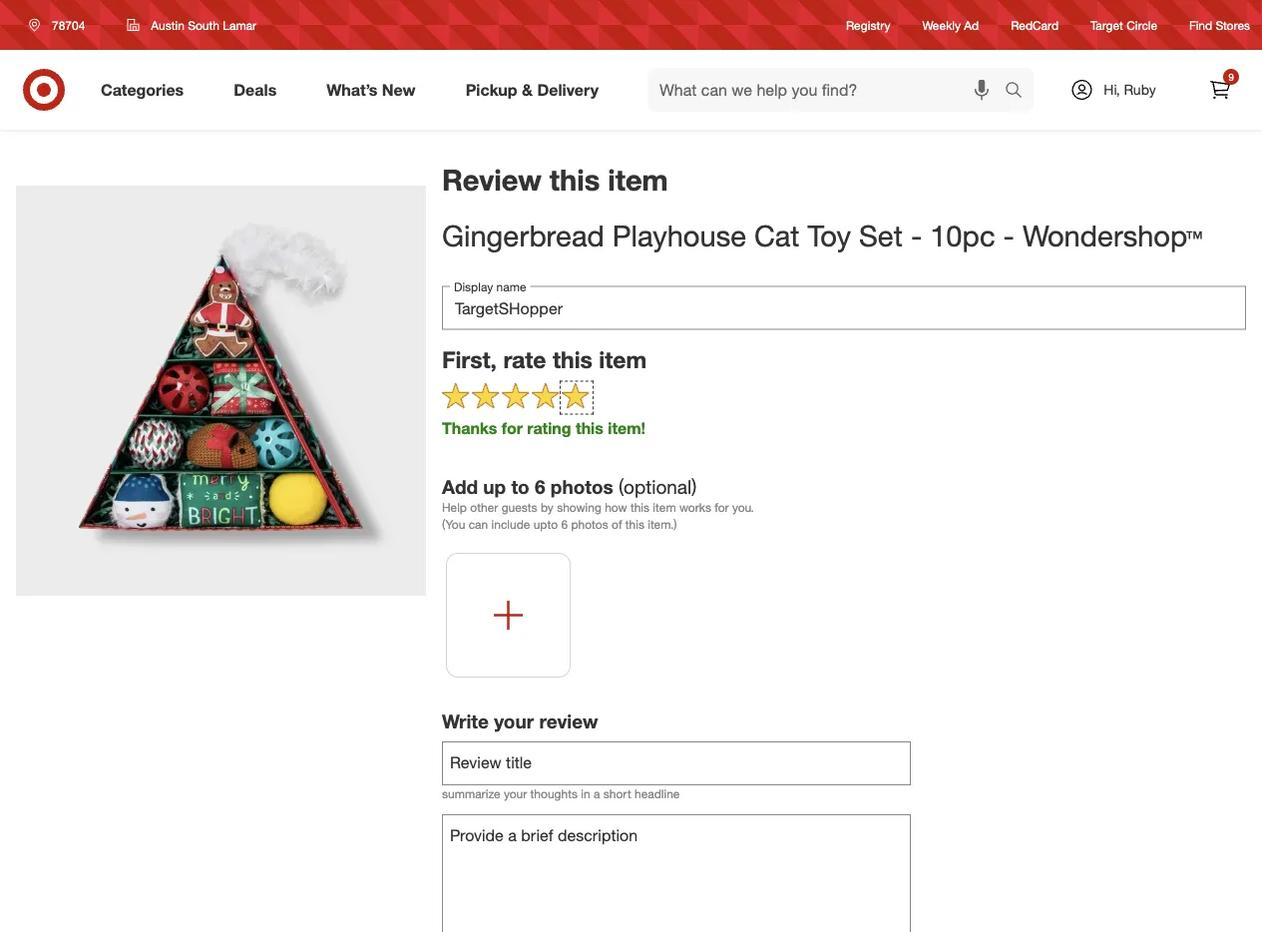 Task type: describe. For each thing, give the bounding box(es) containing it.
can
[[469, 517, 488, 532]]

What can we help you find? suggestions appear below search field
[[648, 68, 1010, 112]]

stores
[[1216, 17, 1250, 32]]

deals
[[234, 80, 277, 99]]

upto
[[534, 517, 558, 532]]

(optional)
[[619, 475, 697, 498]]

weekly ad link
[[923, 16, 979, 33]]

works
[[680, 500, 711, 515]]

target
[[1091, 17, 1123, 32]]

this up gingerbread
[[550, 162, 600, 197]]

redcard
[[1011, 17, 1059, 32]]

this left the item!
[[576, 418, 604, 437]]

guests
[[502, 500, 537, 515]]

rating
[[527, 418, 571, 437]]

item!
[[608, 418, 646, 437]]

set
[[859, 218, 903, 253]]

add up to 6 photos (optional) help other guests by showing how this item works for you. (you can include upto 6 photos of this item.)
[[442, 475, 754, 532]]

&
[[522, 80, 533, 99]]

find
[[1190, 17, 1213, 32]]

pickup & delivery
[[466, 80, 599, 99]]

how
[[605, 500, 627, 515]]

south
[[188, 17, 219, 32]]

headline
[[635, 786, 680, 801]]

this right how
[[631, 500, 650, 515]]

0 vertical spatial photos
[[551, 475, 613, 498]]

redcard link
[[1011, 16, 1059, 33]]

1 vertical spatial photos
[[571, 517, 608, 532]]

1 horizontal spatial 6
[[561, 517, 568, 532]]

weekly ad
[[923, 17, 979, 32]]

9 link
[[1198, 68, 1242, 112]]

add
[[442, 475, 478, 498]]

circle
[[1127, 17, 1158, 32]]

0 vertical spatial 6
[[535, 475, 545, 498]]

to
[[511, 475, 530, 498]]

weekly
[[923, 17, 961, 32]]

lamar
[[223, 17, 257, 32]]

target circle
[[1091, 17, 1158, 32]]

0 vertical spatial for
[[502, 418, 523, 437]]

ruby
[[1124, 81, 1156, 98]]

78704
[[52, 17, 85, 32]]

this right of
[[625, 517, 645, 532]]

rate
[[503, 346, 546, 374]]

summarize your thoughts in a short headline
[[442, 786, 680, 801]]

wondershop™
[[1023, 218, 1203, 253]]



Task type: locate. For each thing, give the bounding box(es) containing it.
your for write
[[494, 710, 534, 733]]

delivery
[[537, 80, 599, 99]]

include
[[492, 517, 530, 532]]

this
[[550, 162, 600, 197], [553, 346, 593, 374], [576, 418, 604, 437], [631, 500, 650, 515], [625, 517, 645, 532]]

categories
[[101, 80, 184, 99]]

1 vertical spatial 6
[[561, 517, 568, 532]]

summarize
[[442, 786, 501, 801]]

playhouse
[[612, 218, 746, 253]]

item inside add up to 6 photos (optional) help other guests by showing how this item works for you. (you can include upto 6 photos of this item.)
[[653, 500, 676, 515]]

your
[[494, 710, 534, 733], [504, 786, 527, 801]]

what's new
[[327, 80, 416, 99]]

ad
[[964, 17, 979, 32]]

for inside add up to 6 photos (optional) help other guests by showing how this item works for you. (you can include upto 6 photos of this item.)
[[715, 500, 729, 515]]

pickup & delivery link
[[449, 68, 624, 112]]

a
[[594, 786, 600, 801]]

2 vertical spatial item
[[653, 500, 676, 515]]

thanks
[[442, 418, 497, 437]]

-
[[911, 218, 922, 253], [1003, 218, 1015, 253]]

search
[[996, 82, 1044, 101]]

thoughts
[[530, 786, 578, 801]]

categories link
[[84, 68, 209, 112]]

toy
[[808, 218, 851, 253]]

item up item.)
[[653, 500, 676, 515]]

new
[[382, 80, 416, 99]]

what's
[[327, 80, 378, 99]]

austin
[[151, 17, 184, 32]]

2 - from the left
[[1003, 218, 1015, 253]]

gingerbread
[[442, 218, 604, 253]]

- right "set"
[[911, 218, 922, 253]]

cat
[[755, 218, 800, 253]]

your for summarize
[[504, 786, 527, 801]]

by
[[541, 500, 554, 515]]

your left "thoughts"
[[504, 786, 527, 801]]

help
[[442, 500, 467, 515]]

item up playhouse
[[608, 162, 668, 197]]

austin south lamar
[[151, 17, 257, 32]]

you.
[[732, 500, 754, 515]]

photos down showing
[[571, 517, 608, 532]]

for left rating
[[502, 418, 523, 437]]

item.)
[[648, 517, 677, 532]]

review
[[539, 710, 598, 733]]

up
[[483, 475, 506, 498]]

1 - from the left
[[911, 218, 922, 253]]

0 horizontal spatial -
[[911, 218, 922, 253]]

thanks for rating this item!
[[442, 418, 646, 437]]

target circle link
[[1091, 16, 1158, 33]]

first,
[[442, 346, 497, 374]]

0 vertical spatial item
[[608, 162, 668, 197]]

78704 button
[[16, 7, 106, 43]]

gingerbread playhouse cat toy set - 10pc - wondershop™
[[442, 218, 1203, 253]]

registry link
[[846, 16, 891, 33]]

1 horizontal spatial for
[[715, 500, 729, 515]]

austin south lamar button
[[114, 7, 269, 43]]

6 right to
[[535, 475, 545, 498]]

photos up showing
[[551, 475, 613, 498]]

- right 10pc
[[1003, 218, 1015, 253]]

pickup
[[466, 80, 517, 99]]

find stores link
[[1190, 16, 1250, 33]]

short
[[603, 786, 631, 801]]

0 vertical spatial your
[[494, 710, 534, 733]]

in
[[581, 786, 590, 801]]

1 vertical spatial your
[[504, 786, 527, 801]]

review
[[442, 162, 542, 197]]

for left you.
[[715, 500, 729, 515]]

photos
[[551, 475, 613, 498], [571, 517, 608, 532]]

write your review
[[442, 710, 598, 733]]

what's new link
[[310, 68, 441, 112]]

6
[[535, 475, 545, 498], [561, 517, 568, 532]]

6 right 'upto'
[[561, 517, 568, 532]]

other
[[470, 500, 498, 515]]

of
[[612, 517, 622, 532]]

1 horizontal spatial -
[[1003, 218, 1015, 253]]

your right write
[[494, 710, 534, 733]]

search button
[[996, 68, 1044, 116]]

write
[[442, 710, 489, 733]]

item
[[608, 162, 668, 197], [599, 346, 647, 374], [653, 500, 676, 515]]

1 vertical spatial for
[[715, 500, 729, 515]]

0 horizontal spatial for
[[502, 418, 523, 437]]

None text field
[[442, 286, 1246, 330], [442, 814, 911, 932], [442, 286, 1246, 330], [442, 814, 911, 932]]

10pc
[[930, 218, 995, 253]]

review this item
[[442, 162, 668, 197]]

0 horizontal spatial 6
[[535, 475, 545, 498]]

first, rate this item
[[442, 346, 647, 374]]

for
[[502, 418, 523, 437], [715, 500, 729, 515]]

registry
[[846, 17, 891, 32]]

showing
[[557, 500, 602, 515]]

1 vertical spatial item
[[599, 346, 647, 374]]

find stores
[[1190, 17, 1250, 32]]

9
[[1229, 70, 1234, 83]]

hi,
[[1104, 81, 1120, 98]]

this right rate
[[553, 346, 593, 374]]

hi, ruby
[[1104, 81, 1156, 98]]

None text field
[[442, 741, 911, 785]]

deals link
[[217, 68, 302, 112]]

item up the item!
[[599, 346, 647, 374]]

(you
[[442, 517, 465, 532]]



Task type: vqa. For each thing, say whether or not it's contained in the screenshot.
the left eve
no



